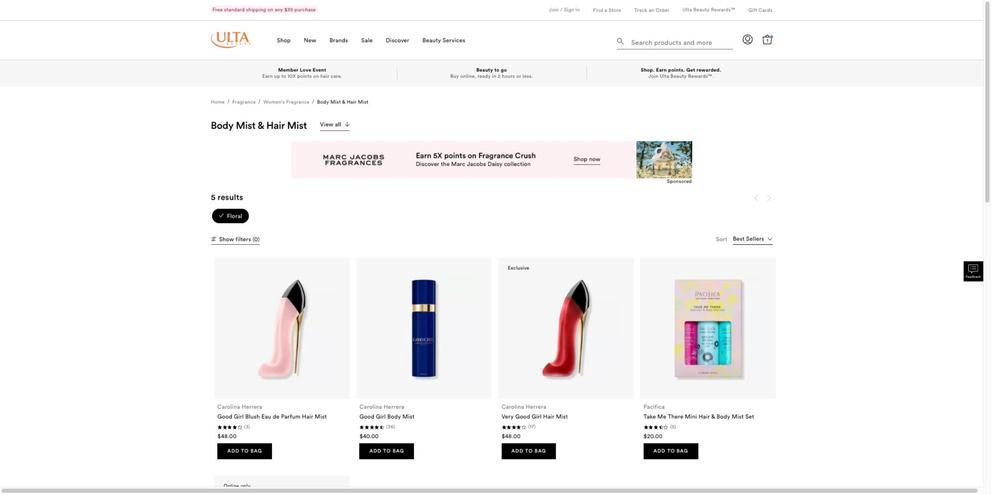 Task type: locate. For each thing, give the bounding box(es) containing it.
withicon image
[[219, 213, 224, 218], [211, 237, 216, 242]]

product group
[[211, 258, 350, 470], [353, 258, 492, 470], [495, 258, 634, 470], [637, 258, 776, 470]]

0 vertical spatial withicon image
[[219, 213, 224, 218]]

withiconright image
[[345, 122, 350, 127]]

3 product group from the left
[[495, 258, 634, 470]]

carolina herrera good girl blush eau de parfum hair mist image
[[228, 275, 336, 383]]

advertisement element
[[291, 141, 692, 178]]

None search field
[[617, 31, 733, 51]]

1 horizontal spatial withicon image
[[219, 213, 224, 218]]

0 horizontal spatial withicon image
[[211, 237, 216, 242]]

carolina herrera good girl body mist image
[[370, 275, 478, 383]]

product filters carousel region
[[211, 192, 776, 227]]

previous slide image
[[753, 195, 759, 202]]



Task type: vqa. For each thing, say whether or not it's contained in the screenshot.
the bottommost "withIcon"
yes



Task type: describe. For each thing, give the bounding box(es) containing it.
Search products and more search field
[[630, 33, 730, 48]]

withicon image inside 1 / 17 group
[[219, 213, 224, 218]]

2 product group from the left
[[353, 258, 492, 470]]

1 vertical spatial withicon image
[[211, 237, 216, 242]]

Sort field
[[733, 235, 772, 245]]

pacifica take me there mini hair & body mist set image
[[654, 275, 762, 383]]

1 product group from the left
[[211, 258, 350, 470]]

next slide image
[[766, 195, 772, 202]]

1 / 17 group
[[212, 209, 249, 224]]

log in to your ulta account image
[[743, 35, 753, 45]]

4 product group from the left
[[637, 258, 776, 470]]

carolina herrera very good girl hair mist image
[[512, 275, 620, 383]]



